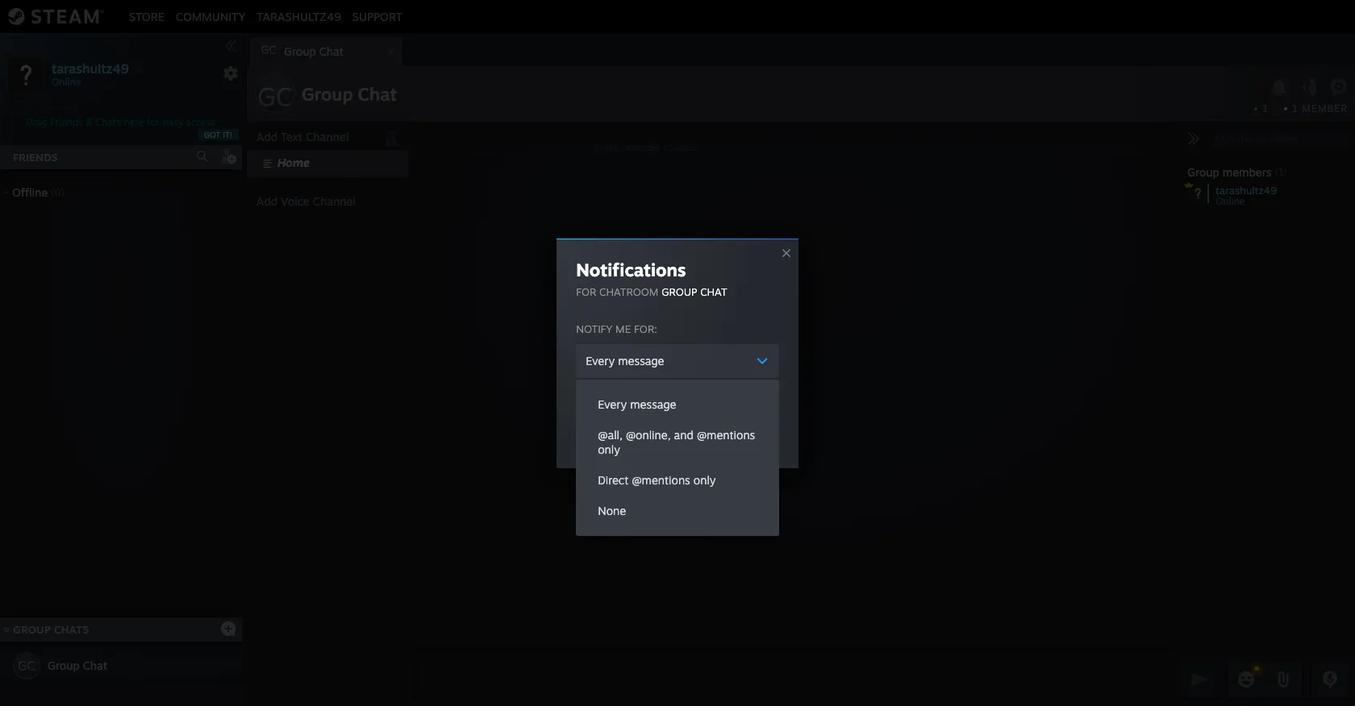 Task type: vqa. For each thing, say whether or not it's contained in the screenshot.
SKIES
no



Task type: describe. For each thing, give the bounding box(es) containing it.
group chats
[[13, 624, 89, 637]]

drag friends & chats here for easy access
[[26, 116, 216, 128]]

1 vertical spatial @mentions
[[632, 473, 690, 487]]

0 vertical spatial every
[[586, 354, 615, 368]]

notification
[[630, 405, 689, 418]]

home
[[278, 156, 310, 169]]

add a friend image
[[219, 148, 237, 165]]

notifications for chatroom group chat
[[576, 259, 727, 298]]

offline
[[12, 186, 48, 199]]

easy
[[162, 116, 183, 128]]

gc inside 'gc group chat'
[[261, 43, 276, 56]]

more
[[600, 405, 627, 418]]

direct @mentions only
[[598, 473, 716, 487]]

settings
[[737, 405, 779, 418]]

group inside notifications for chatroom group chat
[[662, 285, 697, 298]]

0 vertical spatial friends
[[50, 116, 83, 128]]

1 for 1 member
[[1293, 102, 1299, 115]]

0 horizontal spatial group chat
[[48, 659, 107, 673]]

@all,
[[598, 428, 623, 442]]

close
[[664, 427, 692, 441]]

for:
[[634, 322, 657, 335]]

support link
[[347, 9, 408, 23]]

drag
[[26, 116, 47, 128]]

add voice channel
[[257, 194, 356, 208]]

invite a friend to this group chat image
[[1300, 77, 1321, 97]]

direct
[[598, 473, 629, 487]]

1 member
[[1293, 102, 1348, 115]]

text
[[281, 130, 303, 144]]

voice
[[281, 194, 310, 208]]

create a group chat image
[[220, 621, 236, 637]]

store
[[129, 9, 165, 23]]

2 vertical spatial gc
[[18, 658, 35, 675]]

edit more notification types in settings
[[576, 405, 779, 418]]

@mentions inside @all, @online, and @mentions only
[[697, 428, 755, 442]]

2023
[[677, 142, 697, 152]]

0 horizontal spatial chats
[[54, 624, 89, 637]]

group members
[[1188, 165, 1272, 179]]

and
[[674, 428, 694, 442]]

store link
[[123, 9, 170, 23]]

0 vertical spatial every message
[[586, 354, 665, 368]]

me
[[616, 322, 631, 335]]

collapse member list image
[[1188, 132, 1201, 145]]

send special image
[[1274, 671, 1294, 690]]

close button
[[576, 422, 779, 447]]

tarashultz49 online
[[1216, 184, 1278, 207]]

friday,
[[595, 142, 620, 152]]

only inside @all, @online, and @mentions only
[[598, 443, 620, 456]]

add for add text channel
[[257, 130, 278, 144]]

1 vertical spatial every message
[[598, 397, 677, 411]]

0 vertical spatial tarashultz49
[[257, 9, 341, 23]]

Filter by Name text field
[[1210, 129, 1349, 150]]



Task type: locate. For each thing, give the bounding box(es) containing it.
friends left &
[[50, 116, 83, 128]]

2 vertical spatial tarashultz49
[[1216, 184, 1278, 197]]

1 vertical spatial message
[[630, 397, 677, 411]]

chat
[[319, 44, 344, 58], [358, 83, 397, 105], [701, 285, 727, 298], [83, 659, 107, 673]]

none
[[598, 504, 626, 518]]

november
[[622, 142, 661, 152]]

types
[[692, 405, 721, 418]]

1 vertical spatial friends
[[13, 151, 58, 164]]

channel for add text channel
[[306, 130, 349, 144]]

None text field
[[413, 660, 1178, 700]]

chat inside notifications for chatroom group chat
[[701, 285, 727, 298]]

close this tab image
[[383, 47, 399, 56]]

1 vertical spatial channel
[[313, 194, 356, 208]]

1 vertical spatial add
[[257, 194, 278, 208]]

tarashultz49 link
[[251, 9, 347, 23]]

0 vertical spatial channel
[[306, 130, 349, 144]]

manage group chat settings image
[[1331, 78, 1351, 99]]

1 horizontal spatial only
[[694, 473, 716, 487]]

notify
[[576, 322, 613, 335]]

2 horizontal spatial tarashultz49
[[1216, 184, 1278, 197]]

chats right collapse chats list icon
[[54, 624, 89, 637]]

access
[[186, 116, 216, 128]]

@all, @online, and @mentions only
[[598, 428, 755, 456]]

channel
[[306, 130, 349, 144], [313, 194, 356, 208]]

1 vertical spatial only
[[694, 473, 716, 487]]

for inside notifications for chatroom group chat
[[576, 285, 597, 298]]

group
[[284, 44, 316, 58], [302, 83, 353, 105], [1188, 165, 1220, 179], [662, 285, 697, 298], [13, 624, 51, 637], [48, 659, 80, 673]]

add left text
[[257, 130, 278, 144]]

only down @all,
[[598, 443, 620, 456]]

0 horizontal spatial 1
[[1263, 102, 1269, 115]]

tarashultz49 up 'gc group chat'
[[257, 9, 341, 23]]

group inside 'gc group chat'
[[284, 44, 316, 58]]

support
[[353, 9, 403, 23]]

only down @all, @online, and @mentions only at bottom
[[694, 473, 716, 487]]

tarashultz49 up &
[[52, 60, 129, 76]]

1 horizontal spatial group chat
[[302, 83, 397, 105]]

1 vertical spatial tarashultz49
[[52, 60, 129, 76]]

1 horizontal spatial tarashultz49
[[257, 9, 341, 23]]

every down 'notify'
[[586, 354, 615, 368]]

for right the here
[[147, 116, 160, 128]]

0 vertical spatial only
[[598, 443, 620, 456]]

1 vertical spatial for
[[576, 285, 597, 298]]

every message
[[586, 354, 665, 368], [598, 397, 677, 411]]

community link
[[170, 9, 251, 23]]

add text channel
[[257, 130, 349, 144]]

1 horizontal spatial 1
[[1293, 102, 1299, 115]]

2 add from the top
[[257, 194, 278, 208]]

0 horizontal spatial tarashultz49
[[52, 60, 129, 76]]

0 horizontal spatial @mentions
[[632, 473, 690, 487]]

0 vertical spatial add
[[257, 130, 278, 144]]

every message up @online,
[[598, 397, 677, 411]]

group chat down group chats in the bottom left of the page
[[48, 659, 107, 673]]

member
[[1303, 102, 1348, 115]]

message up @online,
[[630, 397, 677, 411]]

1 horizontal spatial chats
[[96, 116, 121, 128]]

friends down 'drag'
[[13, 151, 58, 164]]

add for add voice channel
[[257, 194, 278, 208]]

1 1 from the left
[[1263, 102, 1269, 115]]

chat inside 'gc group chat'
[[319, 44, 344, 58]]

chatroom
[[600, 285, 659, 298]]

unpin channel list image
[[381, 126, 402, 147]]

@mentions down @all, @online, and @mentions only at bottom
[[632, 473, 690, 487]]

submit image
[[1189, 669, 1210, 690]]

for
[[147, 116, 160, 128], [576, 285, 597, 298]]

0 horizontal spatial for
[[147, 116, 160, 128]]

notify me for:
[[576, 322, 657, 335]]

collapse chats list image
[[0, 627, 19, 634]]

@mentions down in
[[697, 428, 755, 442]]

gc up text
[[258, 81, 293, 113]]

1 vertical spatial gc
[[258, 81, 293, 113]]

1 for 1
[[1263, 102, 1269, 115]]

every
[[586, 354, 615, 368], [598, 397, 627, 411]]

1 add from the top
[[257, 130, 278, 144]]

only
[[598, 443, 620, 456], [694, 473, 716, 487]]

message down for:
[[618, 354, 665, 368]]

channel for add voice channel
[[313, 194, 356, 208]]

group chat
[[302, 83, 397, 105], [48, 659, 107, 673]]

0 vertical spatial @mentions
[[697, 428, 755, 442]]

0 horizontal spatial only
[[598, 443, 620, 456]]

manage notification settings image
[[1269, 78, 1290, 96]]

17,
[[663, 142, 675, 152]]

gc
[[261, 43, 276, 56], [258, 81, 293, 113], [18, 658, 35, 675]]

online
[[1216, 195, 1245, 207]]

1
[[1263, 102, 1269, 115], [1293, 102, 1299, 115]]

friends
[[50, 116, 83, 128], [13, 151, 58, 164]]

community
[[176, 9, 246, 23]]

manage friends list settings image
[[223, 65, 239, 82]]

chats
[[96, 116, 121, 128], [54, 624, 89, 637]]

edit
[[576, 405, 596, 418]]

message
[[618, 354, 665, 368], [630, 397, 677, 411]]

chats right &
[[96, 116, 121, 128]]

gc group chat
[[261, 43, 344, 58]]

friday, november 17, 2023
[[595, 142, 697, 152]]

channel right voice
[[313, 194, 356, 208]]

1 left member at the top right of the page
[[1293, 102, 1299, 115]]

1 horizontal spatial for
[[576, 285, 597, 298]]

group chat down close this tab icon
[[302, 83, 397, 105]]

2 1 from the left
[[1293, 102, 1299, 115]]

1 up filter by name text field
[[1263, 102, 1269, 115]]

every message down me
[[586, 354, 665, 368]]

0 vertical spatial message
[[618, 354, 665, 368]]

0 vertical spatial gc
[[261, 43, 276, 56]]

@mentions
[[697, 428, 755, 442], [632, 473, 690, 487]]

notifications
[[576, 259, 686, 280]]

gc down tarashultz49 link at the top left of the page
[[261, 43, 276, 56]]

here
[[124, 116, 144, 128]]

0 vertical spatial group chat
[[302, 83, 397, 105]]

add left voice
[[257, 194, 278, 208]]

search my friends list image
[[195, 149, 210, 164]]

1 vertical spatial chats
[[54, 624, 89, 637]]

1 vertical spatial every
[[598, 397, 627, 411]]

every right edit
[[598, 397, 627, 411]]

@online,
[[626, 428, 671, 442]]

&
[[86, 116, 93, 128]]

add
[[257, 130, 278, 144], [257, 194, 278, 208]]

in
[[724, 405, 734, 418]]

tarashultz49
[[257, 9, 341, 23], [52, 60, 129, 76], [1216, 184, 1278, 197]]

1 vertical spatial group chat
[[48, 659, 107, 673]]

0 vertical spatial for
[[147, 116, 160, 128]]

members
[[1223, 165, 1272, 179]]

tarashultz49 down members
[[1216, 184, 1278, 197]]

for up 'notify'
[[576, 285, 597, 298]]

channel right text
[[306, 130, 349, 144]]

gc down collapse chats list icon
[[18, 658, 35, 675]]

0 vertical spatial chats
[[96, 116, 121, 128]]

1 horizontal spatial @mentions
[[697, 428, 755, 442]]



